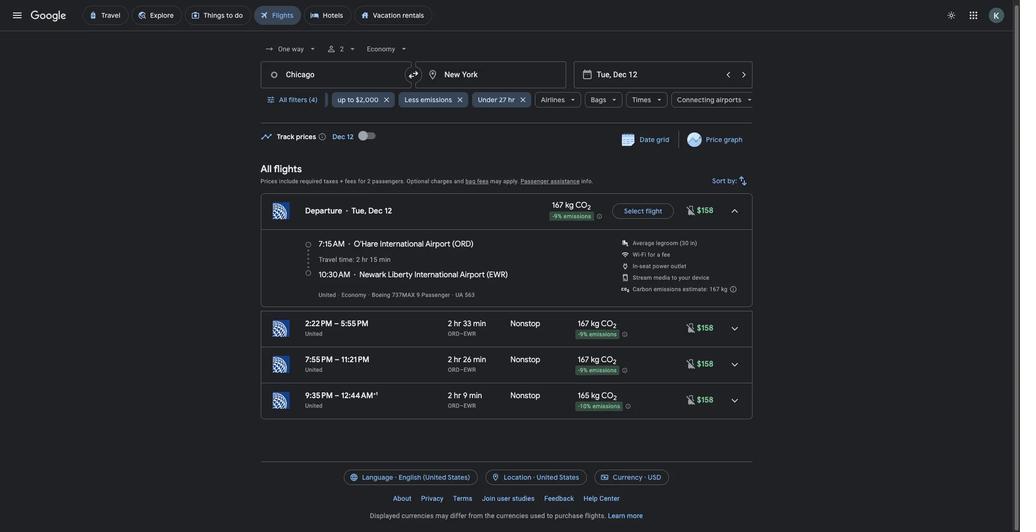 Task type: locate. For each thing, give the bounding box(es) containing it.
1 vertical spatial 9
[[463, 392, 468, 401]]

1 vertical spatial international
[[415, 271, 459, 280]]

ua 563
[[456, 292, 475, 299]]

 image
[[346, 207, 348, 216], [338, 292, 340, 299], [368, 292, 370, 299]]

learn more link
[[608, 513, 643, 520]]

currencies down join user studies
[[497, 513, 529, 520]]

0 vertical spatial nonstop flight. element
[[511, 320, 541, 331]]

1 horizontal spatial fees
[[477, 178, 489, 185]]

1 vertical spatial this price for this flight doesn't include overhead bin access. if you need a carry-on bag, use the bags filter to update prices. image
[[686, 323, 697, 334]]

1 vertical spatial +
[[373, 391, 376, 397]]

united down departure time: 9:35 pm. text field
[[305, 403, 323, 410]]

ewr
[[489, 271, 506, 280], [464, 331, 476, 338], [464, 367, 476, 374], [464, 403, 476, 410]]

passenger right apply.
[[521, 178, 549, 185]]

ewr for 2 hr 9 min
[[464, 403, 476, 410]]

$158 left flight details. leaves o'hare international airport at 9:35 pm on tuesday, december 12 and arrives at newark liberty international airport at 12:44 am on wednesday, december 13. icon
[[697, 396, 714, 406]]

this price for this flight doesn't include overhead bin access. if you need a carry-on bag, use the bags filter to update prices. image up in)
[[686, 205, 697, 216]]

1 horizontal spatial 9
[[463, 392, 468, 401]]

12 right "learn more about tracked prices" image
[[347, 133, 354, 141]]

2 this price for this flight doesn't include overhead bin access. if you need a carry-on bag, use the bags filter to update prices. image from the top
[[686, 323, 697, 334]]

may
[[491, 178, 502, 185], [436, 513, 449, 520]]

0 vertical spatial nonstop
[[511, 320, 541, 329]]

3 this price for this flight doesn't include overhead bin access. if you need a carry-on bag, use the bags filter to update prices. image from the top
[[686, 359, 697, 370]]

1 horizontal spatial 12
[[385, 207, 392, 216]]

currencies down privacy
[[402, 513, 434, 520]]

all for all flights
[[261, 163, 272, 175]]

Arrival time: 11:21 PM. text field
[[341, 356, 370, 365]]

all flights main content
[[261, 124, 753, 428]]

hr inside 2 hr 33 min ord – ewr
[[454, 320, 461, 329]]

flight details. leaves o'hare international airport at 2:22 pm on tuesday, december 12 and arrives at newark liberty international airport at 5:55 pm on tuesday, december 12. image
[[723, 318, 747, 341]]

united inside 2:22 pm – 5:55 pm united
[[305, 331, 323, 338]]

2 hr 9 min ord – ewr
[[448, 392, 482, 410]]

1 vertical spatial to
[[672, 275, 678, 282]]

prices include required taxes + fees for 2 passengers. optional charges and bag fees may apply. passenger assistance
[[261, 178, 580, 185]]

airport
[[426, 240, 451, 249], [460, 271, 485, 280]]

ord inside 2 hr 33 min ord – ewr
[[448, 331, 460, 338]]

0 vertical spatial may
[[491, 178, 502, 185]]

airport up 563
[[460, 271, 485, 280]]

2 vertical spatial nonstop
[[511, 392, 541, 401]]

2 hr 26 min ord – ewr
[[448, 356, 487, 374]]

0 horizontal spatial may
[[436, 513, 449, 520]]

11:21 pm
[[341, 356, 370, 365]]

this price for this flight doesn't include overhead bin access. if you need a carry-on bag, use the bags filter to update prices. image up this price for this flight doesn't include overhead bin access. if you need a carry-on bag, use the bags filter to update prices. icon
[[686, 359, 697, 370]]

united states
[[537, 474, 580, 482]]

to inside all flights main content
[[672, 275, 678, 282]]

ord down the total duration 2 hr 9 min. 'element'
[[448, 403, 460, 410]]

a
[[657, 252, 661, 259]]

all inside button
[[279, 96, 287, 104]]

co for 2 hr 26 min
[[601, 356, 613, 365]]

airport up newark liberty international airport ( ewr )
[[426, 240, 451, 249]]

ord down total duration 2 hr 26 min. element
[[448, 367, 460, 374]]

$158
[[697, 206, 714, 216], [697, 324, 714, 333], [697, 360, 714, 370], [697, 396, 714, 406]]

all flights
[[261, 163, 302, 175]]

select flight button
[[613, 200, 674, 223]]

0 vertical spatial dec
[[333, 133, 345, 141]]

9%
[[555, 213, 562, 220], [580, 332, 588, 338], [580, 368, 588, 374]]

1 $158 from the top
[[697, 206, 714, 216]]

co inside 165 kg co 2
[[602, 392, 614, 401]]

 image left tue,
[[346, 207, 348, 216]]

None field
[[261, 40, 321, 58], [363, 40, 413, 58], [261, 40, 321, 58], [363, 40, 413, 58]]

hr left 33
[[454, 320, 461, 329]]

9 inside 2 hr 9 min ord – ewr
[[463, 392, 468, 401]]

for left the 'passengers.'
[[358, 178, 366, 185]]

1 horizontal spatial currencies
[[497, 513, 529, 520]]

main menu image
[[12, 10, 23, 21]]

737max
[[392, 292, 415, 299]]

2 vertical spatial 167 kg co 2
[[578, 356, 617, 367]]

1 this price for this flight doesn't include overhead bin access. if you need a carry-on bag, use the bags filter to update prices. image from the top
[[686, 205, 697, 216]]

1 nonstop flight. element from the top
[[511, 320, 541, 331]]

ewr inside 2 hr 33 min ord – ewr
[[464, 331, 476, 338]]

0 horizontal spatial dec
[[333, 133, 345, 141]]

co
[[576, 201, 588, 211], [601, 320, 613, 329], [601, 356, 613, 365], [602, 392, 614, 401]]

ord for 2 hr 26 min ord – ewr
[[448, 367, 460, 374]]

2 hr 33 min ord – ewr
[[448, 320, 486, 338]]

2 nonstop from the top
[[511, 356, 541, 365]]

co for 2 hr 33 min
[[601, 320, 613, 329]]

2 $158 from the top
[[697, 324, 714, 333]]

united inside 7:55 pm – 11:21 pm united
[[305, 367, 323, 374]]

all up prices
[[261, 163, 272, 175]]

ord for 2 hr 33 min ord – ewr
[[448, 331, 460, 338]]

1 horizontal spatial may
[[491, 178, 502, 185]]

0 horizontal spatial for
[[358, 178, 366, 185]]

1 vertical spatial (
[[487, 271, 489, 280]]

swap origin and destination. image
[[408, 69, 419, 81]]

2 vertical spatial nonstop flight. element
[[511, 392, 541, 403]]

min down 2 hr 26 min ord – ewr
[[469, 392, 482, 401]]

dec right "learn more about tracked prices" image
[[333, 133, 345, 141]]

0 horizontal spatial to
[[348, 96, 354, 104]]

all inside main content
[[261, 163, 272, 175]]

ewr inside 2 hr 9 min ord – ewr
[[464, 403, 476, 410]]

1 158 us dollars text field from the top
[[697, 324, 714, 333]]

1 horizontal spatial for
[[648, 252, 656, 259]]

may left differ
[[436, 513, 449, 520]]

fee
[[662, 252, 671, 259]]

ord up newark liberty international airport ( ewr )
[[455, 240, 471, 249]]

0 vertical spatial +
[[340, 178, 344, 185]]

1 vertical spatial all
[[261, 163, 272, 175]]

None text field
[[415, 62, 566, 88]]

may inside all flights main content
[[491, 178, 502, 185]]

passenger down newark liberty international airport ( ewr )
[[422, 292, 450, 299]]

-9% emissions for 2 hr 33 min
[[579, 332, 617, 338]]

fees right bag
[[477, 178, 489, 185]]

9 right 737max at the bottom left
[[417, 292, 420, 299]]

hr inside 2 hr 26 min ord – ewr
[[454, 356, 461, 365]]

4 $158 from the top
[[697, 396, 714, 406]]

united down 7:55 pm 'text field'
[[305, 367, 323, 374]]

ord inside 2 hr 26 min ord – ewr
[[448, 367, 460, 374]]

$158 left flight details. leaves o'hare international airport at 2:22 pm on tuesday, december 12 and arrives at newark liberty international airport at 5:55 pm on tuesday, december 12. icon
[[697, 324, 714, 333]]

in)
[[691, 240, 698, 247]]

leaves o'hare international airport at 9:35 pm on tuesday, december 12 and arrives at newark liberty international airport at 12:44 am on wednesday, december 13. element
[[305, 391, 378, 401]]

2 vertical spatial -9% emissions
[[579, 368, 617, 374]]

0 horizontal spatial 12
[[347, 133, 354, 141]]

0 horizontal spatial (
[[452, 240, 455, 249]]

2 horizontal spatial  image
[[368, 292, 370, 299]]

min inside 2 hr 9 min ord – ewr
[[469, 392, 482, 401]]

158 us dollars text field left flight details. leaves o'hare international airport at 7:55 pm on tuesday, december 12 and arrives at newark liberty international airport at 11:21 pm on tuesday, december 12. image at the right of page
[[697, 360, 714, 370]]

privacy link
[[416, 492, 449, 507]]

2 vertical spatial 9%
[[580, 368, 588, 374]]

connecting
[[677, 96, 715, 104]]

ewr inside 2 hr 26 min ord – ewr
[[464, 367, 476, 374]]

$158 for 2 hr 9 min
[[697, 396, 714, 406]]

1 horizontal spatial  image
[[346, 207, 348, 216]]

terms
[[453, 495, 473, 503]]

$158 down sort
[[697, 206, 714, 216]]

min right 26
[[474, 356, 487, 365]]

- for 2 hr 9 min
[[579, 404, 580, 410]]

up to $2,000 button
[[332, 88, 395, 111]]

–
[[334, 320, 339, 329], [460, 331, 464, 338], [335, 356, 340, 365], [460, 367, 464, 374], [335, 392, 340, 401], [460, 403, 464, 410]]

0 vertical spatial (
[[452, 240, 455, 249]]

tue,
[[352, 207, 367, 216]]

international up liberty
[[380, 240, 424, 249]]

 image for departure
[[346, 207, 348, 216]]

all
[[279, 96, 287, 104], [261, 163, 272, 175]]

2 inside 2 hr 9 min ord – ewr
[[448, 392, 452, 401]]

hr inside 2 hr 9 min ord – ewr
[[454, 392, 461, 401]]

$158 for 2 hr 26 min
[[697, 360, 714, 370]]

leaves o'hare international airport at 2:22 pm on tuesday, december 12 and arrives at newark liberty international airport at 5:55 pm on tuesday, december 12. element
[[305, 320, 369, 329]]

min right 33
[[473, 320, 486, 329]]

this price for this flight doesn't include overhead bin access. if you need a carry-on bag, use the bags filter to update prices. image down estimate:
[[686, 323, 697, 334]]

0 horizontal spatial currencies
[[402, 513, 434, 520]]

may left apply.
[[491, 178, 502, 185]]

1 vertical spatial -9% emissions
[[579, 332, 617, 338]]

passenger
[[521, 178, 549, 185], [422, 292, 450, 299]]

 image
[[452, 292, 454, 299]]

2 horizontal spatial to
[[672, 275, 678, 282]]

nonstop flight. element for 2 hr 26 min
[[511, 356, 541, 367]]

boeing
[[372, 292, 391, 299]]

– right 7:55 pm 'text field'
[[335, 356, 340, 365]]

0 vertical spatial 158 us dollars text field
[[697, 324, 714, 333]]

1 horizontal spatial dec
[[369, 207, 383, 216]]

to right used
[[547, 513, 553, 520]]

charges
[[431, 178, 453, 185]]

hr down 2 hr 26 min ord – ewr
[[454, 392, 461, 401]]

kg for 2 hr 9 min
[[592, 392, 600, 401]]

emissions
[[421, 96, 452, 104], [564, 213, 592, 220], [654, 286, 682, 293], [590, 332, 617, 338], [590, 368, 617, 374], [593, 404, 621, 410]]

1 horizontal spatial +
[[373, 391, 376, 397]]

-9% emissions for 2 hr 26 min
[[579, 368, 617, 374]]

ewr for 2 hr 26 min
[[464, 367, 476, 374]]

2 fees from the left
[[477, 178, 489, 185]]

2 vertical spatial this price for this flight doesn't include overhead bin access. if you need a carry-on bag, use the bags filter to update prices. image
[[686, 359, 697, 370]]

fees right taxes
[[345, 178, 357, 185]]

– inside 2 hr 26 min ord – ewr
[[460, 367, 464, 374]]

0 horizontal spatial fees
[[345, 178, 357, 185]]

the
[[485, 513, 495, 520]]

0 vertical spatial this price for this flight doesn't include overhead bin access. if you need a carry-on bag, use the bags filter to update prices. image
[[686, 205, 697, 216]]

1 vertical spatial 167 kg co 2
[[578, 320, 617, 331]]

5:55 pm
[[341, 320, 369, 329]]

outlet
[[671, 263, 687, 270]]

3 nonstop flight. element from the top
[[511, 392, 541, 403]]

– down the total duration 2 hr 9 min. 'element'
[[460, 403, 464, 410]]

1 vertical spatial nonstop
[[511, 356, 541, 365]]

0 horizontal spatial  image
[[338, 292, 340, 299]]

0 horizontal spatial 9
[[417, 292, 420, 299]]

0 horizontal spatial airport
[[426, 240, 451, 249]]

Departure time: 9:35 PM. text field
[[305, 392, 333, 401]]

prices
[[261, 178, 278, 185]]

price
[[707, 136, 723, 144]]

dec 12
[[333, 133, 354, 141]]

privacy
[[421, 495, 444, 503]]

in-
[[633, 263, 640, 270]]

price graph button
[[682, 131, 751, 148]]

)
[[471, 240, 474, 249], [506, 271, 508, 280]]

all left filters
[[279, 96, 287, 104]]

1 vertical spatial passenger
[[422, 292, 450, 299]]

for
[[358, 178, 366, 185], [648, 252, 656, 259]]

Departure time: 7:55 PM. text field
[[305, 356, 333, 365]]

states
[[560, 474, 580, 482]]

$158 left flight details. leaves o'hare international airport at 7:55 pm on tuesday, december 12 and arrives at newark liberty international airport at 11:21 pm on tuesday, december 12. image at the right of page
[[697, 360, 714, 370]]

kg inside 165 kg co 2
[[592, 392, 600, 401]]

2 vertical spatial to
[[547, 513, 553, 520]]

– right departure time: 2:22 pm. text field
[[334, 320, 339, 329]]

bag fees button
[[466, 178, 489, 185]]

9 down 2 hr 26 min ord – ewr
[[463, 392, 468, 401]]

economy
[[342, 292, 367, 299]]

dec right tue,
[[369, 207, 383, 216]]

None search field
[[259, 37, 758, 123]]

1 nonstop from the top
[[511, 320, 541, 329]]

0 vertical spatial passenger
[[521, 178, 549, 185]]

0 vertical spatial international
[[380, 240, 424, 249]]

ord down 'total duration 2 hr 33 min.' element
[[448, 331, 460, 338]]

flight
[[646, 207, 663, 216]]

1 horizontal spatial (
[[487, 271, 489, 280]]

usd
[[648, 474, 662, 482]]

9 for hr
[[463, 392, 468, 401]]

to right up at the left of page
[[348, 96, 354, 104]]

1 stop or fewer, stops, selected image
[[259, 88, 328, 111]]

167 kg co 2
[[552, 201, 591, 212], [578, 320, 617, 331], [578, 356, 617, 367]]

1 horizontal spatial airport
[[460, 271, 485, 280]]

-
[[553, 213, 555, 220], [579, 332, 580, 338], [579, 368, 580, 374], [579, 404, 580, 410]]

1 vertical spatial 9%
[[580, 332, 588, 338]]

sort
[[713, 177, 726, 185]]

min inside 2 hr 33 min ord – ewr
[[473, 320, 486, 329]]

passenger assistance button
[[521, 178, 580, 185]]

2:22 pm
[[305, 320, 332, 329]]

 image left economy
[[338, 292, 340, 299]]

3 $158 from the top
[[697, 360, 714, 370]]

hr for 2 hr 26 min
[[454, 356, 461, 365]]

0 vertical spatial for
[[358, 178, 366, 185]]

this price for this flight doesn't include overhead bin access. if you need a carry-on bag, use the bags filter to update prices. image
[[686, 205, 697, 216], [686, 323, 697, 334], [686, 359, 697, 370]]

0 vertical spatial all
[[279, 96, 287, 104]]

3 nonstop from the top
[[511, 392, 541, 401]]

min for 2 hr 9 min
[[469, 392, 482, 401]]

Arrival time: 10:30 AM. text field
[[319, 271, 350, 280]]

1 vertical spatial 158 us dollars text field
[[697, 360, 714, 370]]

2 158 us dollars text field from the top
[[697, 360, 714, 370]]

for left a
[[648, 252, 656, 259]]

nonstop flight. element
[[511, 320, 541, 331], [511, 356, 541, 367], [511, 392, 541, 403]]

less
[[405, 96, 419, 104]]

min right 15
[[379, 256, 391, 264]]

taxes
[[324, 178, 339, 185]]

1 vertical spatial nonstop flight. element
[[511, 356, 541, 367]]

 image left boeing
[[368, 292, 370, 299]]

this price for this flight doesn't include overhead bin access. if you need a carry-on bag, use the bags filter to update prices. image for 2 hr 26 min
[[686, 359, 697, 370]]

– right 9:35 pm
[[335, 392, 340, 401]]

1 vertical spatial for
[[648, 252, 656, 259]]

158 us dollars text field left flight details. leaves o'hare international airport at 2:22 pm on tuesday, december 12 and arrives at newark liberty international airport at 5:55 pm on tuesday, december 12. icon
[[697, 324, 714, 333]]

kg for 2 hr 33 min
[[591, 320, 600, 329]]

nonstop flight. element for 2 hr 9 min
[[511, 392, 541, 403]]

currencies
[[402, 513, 434, 520], [497, 513, 529, 520]]

1 currencies from the left
[[402, 513, 434, 520]]

2 nonstop flight. element from the top
[[511, 356, 541, 367]]

united down 2:22 pm
[[305, 331, 323, 338]]

12 right tue,
[[385, 207, 392, 216]]

stream
[[633, 275, 652, 282]]

hr left 26
[[454, 356, 461, 365]]

carbon emissions estimate: 167 kilograms element
[[633, 286, 728, 293]]

Departure text field
[[597, 62, 720, 88]]

hr right 27
[[508, 96, 515, 104]]

None text field
[[261, 62, 412, 88]]

0 vertical spatial 9
[[417, 292, 420, 299]]

0 horizontal spatial all
[[261, 163, 272, 175]]

all filters (4)
[[279, 96, 318, 104]]

158 US dollars text field
[[697, 324, 714, 333], [697, 360, 714, 370]]

to left your
[[672, 275, 678, 282]]

average legroom (30 in)
[[633, 240, 698, 247]]

ord inside 2 hr 9 min ord – ewr
[[448, 403, 460, 410]]

feedback
[[545, 495, 574, 503]]

under 27 hr button
[[472, 88, 532, 111]]

1 vertical spatial airport
[[460, 271, 485, 280]]

min inside 2 hr 26 min ord – ewr
[[474, 356, 487, 365]]

1 horizontal spatial all
[[279, 96, 287, 104]]

boeing 737max 9 passenger
[[372, 292, 450, 299]]

international up ua
[[415, 271, 459, 280]]

1 vertical spatial )
[[506, 271, 508, 280]]

hr inside under 27 hr 'popup button'
[[508, 96, 515, 104]]

wi-fi for a fee
[[633, 252, 671, 259]]

– inside 2:22 pm – 5:55 pm united
[[334, 320, 339, 329]]

158 US dollars text field
[[697, 396, 714, 406]]

change appearance image
[[940, 4, 963, 27]]

track prices
[[277, 133, 316, 141]]

– down 33
[[460, 331, 464, 338]]

0 horizontal spatial )
[[471, 240, 474, 249]]

assistance
[[551, 178, 580, 185]]

0 vertical spatial to
[[348, 96, 354, 104]]

english
[[399, 474, 422, 482]]

filters
[[289, 96, 307, 104]]

flight details. leaves o'hare international airport at 7:55 pm on tuesday, december 12 and arrives at newark liberty international airport at 11:21 pm on tuesday, december 12. image
[[723, 354, 747, 377]]

liberty
[[388, 271, 413, 280]]

– down 26
[[460, 367, 464, 374]]

0 vertical spatial 12
[[347, 133, 354, 141]]

2 inside 165 kg co 2
[[614, 395, 617, 403]]



Task type: describe. For each thing, give the bounding box(es) containing it.
learn more about tracked prices image
[[318, 133, 327, 141]]

hr left 15
[[362, 256, 368, 264]]

and
[[454, 178, 464, 185]]

all filters (4) button
[[261, 88, 325, 111]]

date grid button
[[615, 131, 677, 148]]

nonstop for 2 hr 26 min
[[511, 356, 541, 365]]

2 button
[[323, 37, 362, 61]]

from
[[469, 513, 483, 520]]

0 vertical spatial airport
[[426, 240, 451, 249]]

-10% emissions
[[579, 404, 621, 410]]

min for 2 hr 26 min
[[474, 356, 487, 365]]

total duration 2 hr 26 min. element
[[448, 356, 511, 367]]

2 inside 2 hr 26 min ord – ewr
[[448, 356, 452, 365]]

(30
[[680, 240, 689, 247]]

1 horizontal spatial )
[[506, 271, 508, 280]]

15
[[370, 256, 378, 264]]

12:44 am
[[341, 392, 373, 401]]

+ inside 9:35 pm – 12:44 am + 1
[[373, 391, 376, 397]]

price graph
[[707, 136, 743, 144]]

airlines
[[541, 96, 565, 104]]

join
[[482, 495, 496, 503]]

9:35 pm – 12:44 am + 1
[[305, 391, 378, 401]]

563
[[465, 292, 475, 299]]

 image for united
[[338, 292, 340, 299]]

158 us dollars text field for 2 hr 26 min
[[697, 360, 714, 370]]

12 inside find the best price region
[[347, 133, 354, 141]]

user
[[497, 495, 511, 503]]

emissions inside popup button
[[421, 96, 452, 104]]

track
[[277, 133, 295, 141]]

167 kg co 2 for 2 hr 33 min
[[578, 320, 617, 331]]

dec inside find the best price region
[[333, 133, 345, 141]]

- for 2 hr 26 min
[[579, 368, 580, 374]]

ord for 2 hr 9 min ord – ewr
[[448, 403, 460, 410]]

- for 2 hr 33 min
[[579, 332, 580, 338]]

less emissions
[[405, 96, 452, 104]]

help
[[584, 495, 598, 503]]

7:15 am
[[319, 240, 345, 249]]

165 kg co 2
[[578, 392, 617, 403]]

0 vertical spatial -9% emissions
[[553, 213, 592, 220]]

hr for 2 hr 33 min
[[454, 320, 461, 329]]

travel
[[319, 256, 337, 264]]

1 horizontal spatial to
[[547, 513, 553, 520]]

0 vertical spatial )
[[471, 240, 474, 249]]

$158 for 2 hr 33 min
[[697, 324, 714, 333]]

about
[[393, 495, 412, 503]]

bag
[[466, 178, 476, 185]]

1 vertical spatial 12
[[385, 207, 392, 216]]

0 vertical spatial 167 kg co 2
[[552, 201, 591, 212]]

167 kg co 2 for 2 hr 26 min
[[578, 356, 617, 367]]

up to $2,000
[[338, 96, 379, 104]]

center
[[600, 495, 620, 503]]

ewr for 2 hr 33 min
[[464, 331, 476, 338]]

english (united states)
[[399, 474, 470, 482]]

1 vertical spatial dec
[[369, 207, 383, 216]]

include
[[279, 178, 299, 185]]

– inside 9:35 pm – 12:44 am + 1
[[335, 392, 340, 401]]

min for 2 hr 33 min
[[473, 320, 486, 329]]

nonstop for 2 hr 33 min
[[511, 320, 541, 329]]

estimate:
[[683, 286, 708, 293]]

by:
[[728, 177, 737, 185]]

1
[[376, 391, 378, 397]]

bags button
[[585, 88, 623, 111]]

– inside 7:55 pm – 11:21 pm united
[[335, 356, 340, 365]]

9% for 2 hr 33 min
[[580, 332, 588, 338]]

2 currencies from the left
[[497, 513, 529, 520]]

help center
[[584, 495, 620, 503]]

up
[[338, 96, 346, 104]]

1 fees from the left
[[345, 178, 357, 185]]

2 inside 2 hr 33 min ord – ewr
[[448, 320, 452, 329]]

nonstop for 2 hr 9 min
[[511, 392, 541, 401]]

connecting airports
[[677, 96, 742, 104]]

to inside popup button
[[348, 96, 354, 104]]

select
[[624, 207, 644, 216]]

device
[[692, 275, 710, 282]]

hr for 2 hr 9 min
[[454, 392, 461, 401]]

less emissions button
[[399, 88, 469, 111]]

0 vertical spatial 9%
[[555, 213, 562, 220]]

time:
[[339, 256, 355, 264]]

33
[[463, 320, 472, 329]]

times button
[[627, 88, 668, 111]]

ord for o'hare international airport ( ord )
[[455, 240, 471, 249]]

158 us dollars text field for 2 hr 33 min
[[697, 324, 714, 333]]

find the best price region
[[261, 124, 753, 156]]

under
[[478, 96, 498, 104]]

in-seat power outlet
[[633, 263, 687, 270]]

united down 10:30 am on the bottom of the page
[[319, 292, 336, 299]]

location
[[504, 474, 532, 482]]

this price for this flight doesn't include overhead bin access. if you need a carry-on bag, use the bags filter to update prices. image
[[686, 395, 697, 406]]

9% for 2 hr 26 min
[[580, 368, 588, 374]]

flight details. leaves o'hare international airport at 9:35 pm on tuesday, december 12 and arrives at newark liberty international airport at 12:44 am on wednesday, december 13. image
[[723, 390, 747, 413]]

o'hare
[[354, 240, 378, 249]]

Arrival time: 5:55 PM. text field
[[341, 320, 369, 329]]

10%
[[580, 404, 591, 410]]

all for all filters (4)
[[279, 96, 287, 104]]

studies
[[513, 495, 535, 503]]

language
[[362, 474, 393, 482]]

travel time: 2 hr 15 min
[[319, 256, 391, 264]]

average
[[633, 240, 655, 247]]

under 27 hr
[[478, 96, 515, 104]]

tue, dec 12
[[352, 207, 392, 216]]

newark liberty international airport ( ewr )
[[360, 271, 508, 280]]

date grid
[[640, 136, 670, 144]]

Departure time: 2:22 PM. text field
[[305, 320, 332, 329]]

9 for 737max
[[417, 292, 420, 299]]

graph
[[724, 136, 743, 144]]

o'hare international airport ( ord )
[[354, 240, 474, 249]]

kg for 2 hr 26 min
[[591, 356, 600, 365]]

co for 2 hr 9 min
[[602, 392, 614, 401]]

bags
[[591, 96, 607, 104]]

optional
[[407, 178, 430, 185]]

wi-
[[633, 252, 642, 259]]

none search field containing all filters (4)
[[259, 37, 758, 123]]

2 inside popup button
[[340, 45, 344, 53]]

leaves o'hare international airport at 7:55 pm on tuesday, december 12 and arrives at newark liberty international airport at 11:21 pm on tuesday, december 12. element
[[305, 356, 370, 365]]

– inside 2 hr 9 min ord – ewr
[[460, 403, 464, 410]]

this price for this flight doesn't include overhead bin access. if you need a carry-on bag, use the bags filter to update prices. image for 2 hr 33 min
[[686, 323, 697, 334]]

9:35 pm
[[305, 392, 333, 401]]

Departure time: 7:15 AM. text field
[[319, 240, 345, 249]]

0 horizontal spatial passenger
[[422, 292, 450, 299]]

currency
[[613, 474, 643, 482]]

grid
[[657, 136, 670, 144]]

apply.
[[503, 178, 519, 185]]

newark
[[360, 271, 386, 280]]

165
[[578, 392, 590, 401]]

1 horizontal spatial passenger
[[521, 178, 549, 185]]

seat
[[640, 263, 652, 270]]

10:30 am
[[319, 271, 350, 280]]

sort by: button
[[709, 170, 753, 193]]

total duration 2 hr 33 min. element
[[448, 320, 511, 331]]

select flight
[[624, 207, 663, 216]]

1 vertical spatial may
[[436, 513, 449, 520]]

0 horizontal spatial +
[[340, 178, 344, 185]]

Arrival time: 12:44 AM on  Wednesday, December 13. text field
[[341, 391, 378, 401]]

– inside 2 hr 33 min ord – ewr
[[460, 331, 464, 338]]

total duration 2 hr 9 min. element
[[448, 392, 511, 403]]

none text field inside search field
[[415, 62, 566, 88]]

carbon
[[633, 286, 653, 293]]

158 US dollars text field
[[697, 206, 714, 216]]

required
[[300, 178, 322, 185]]

united left states
[[537, 474, 558, 482]]

nonstop flight. element for 2 hr 33 min
[[511, 320, 541, 331]]

flights.
[[585, 513, 607, 520]]

airports
[[716, 96, 742, 104]]

7:55 pm
[[305, 356, 333, 365]]

27
[[499, 96, 507, 104]]



Task type: vqa. For each thing, say whether or not it's contained in the screenshot.
up to $2,000
yes



